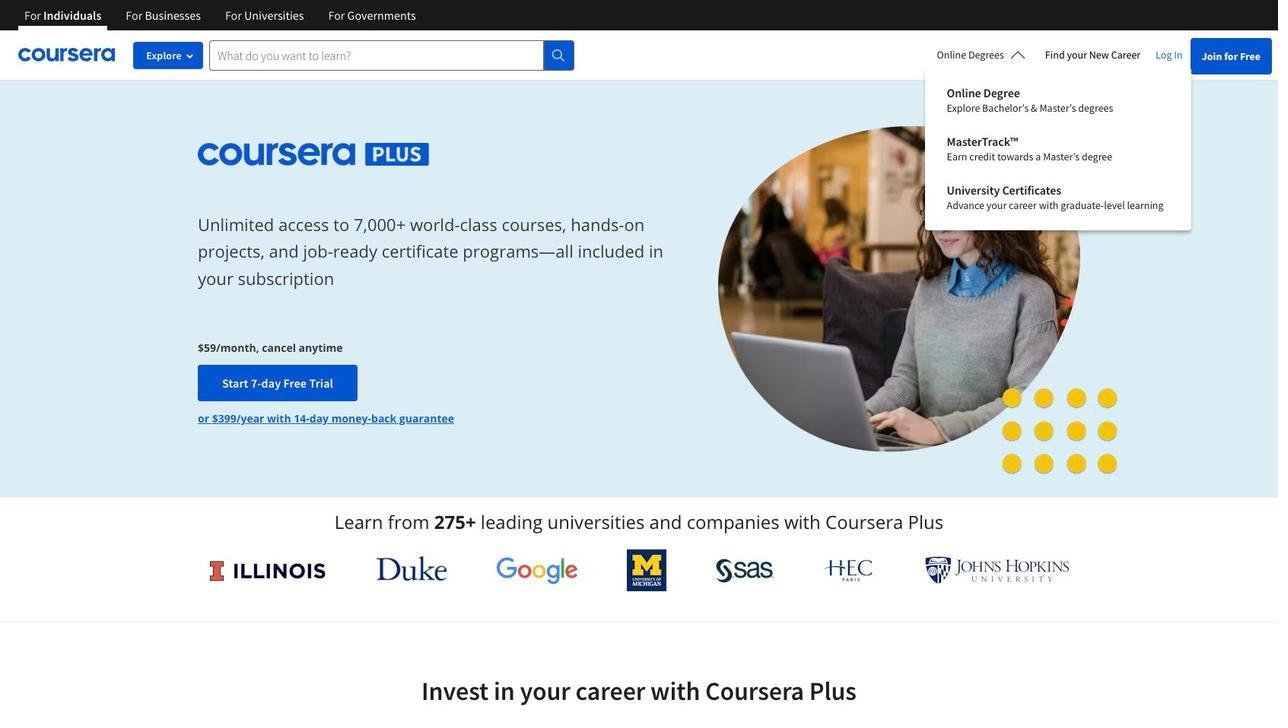 Task type: vqa. For each thing, say whether or not it's contained in the screenshot.
the SAS image
yes



Task type: locate. For each thing, give the bounding box(es) containing it.
google image
[[496, 557, 578, 585]]

What do you want to learn? text field
[[209, 40, 544, 70]]

menu
[[935, 76, 1181, 222]]

None search field
[[209, 40, 575, 70]]

coursera plus image
[[198, 143, 429, 166]]

duke university image
[[376, 557, 447, 581]]

banner navigation
[[12, 0, 428, 30]]

sas image
[[716, 559, 774, 583]]



Task type: describe. For each thing, give the bounding box(es) containing it.
johns hopkins university image
[[925, 557, 1070, 585]]

university of illinois at urbana-champaign image
[[209, 559, 327, 583]]

university of michigan image
[[627, 550, 667, 592]]

hec paris image
[[823, 556, 876, 587]]

coursera image
[[18, 43, 115, 67]]



